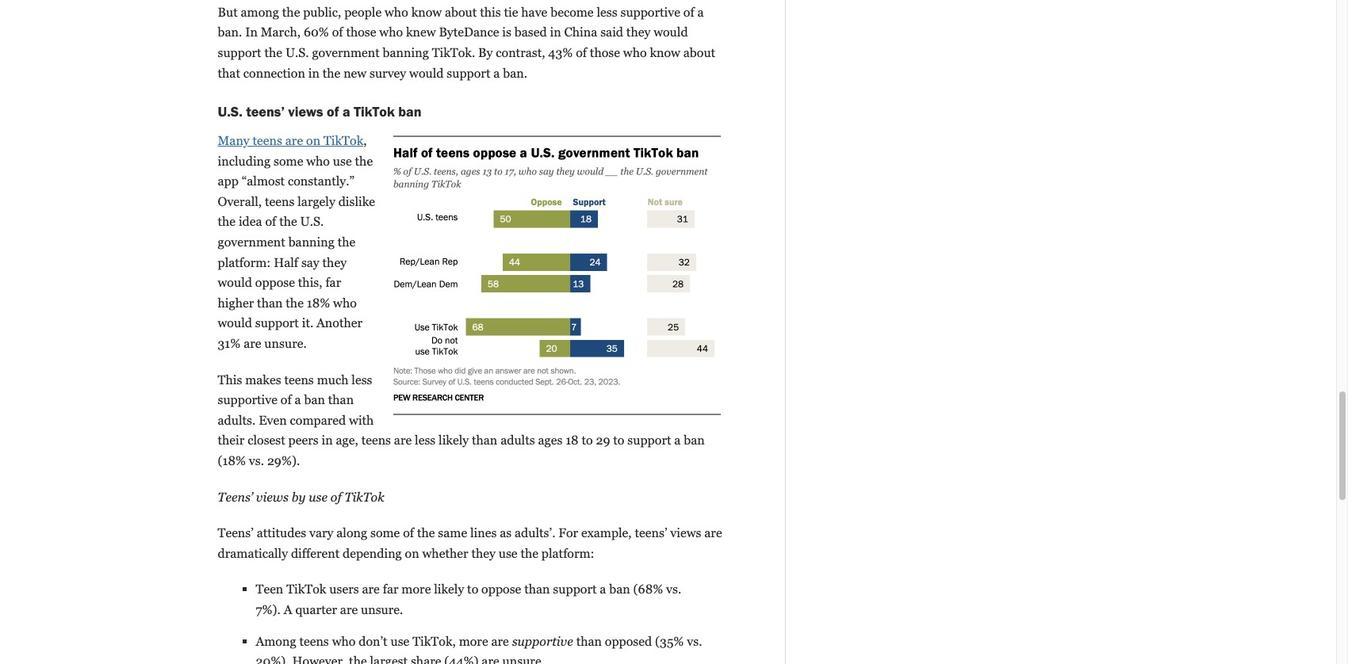 Task type: locate. For each thing, give the bounding box(es) containing it.
u.s.
[[285, 45, 309, 60], [218, 103, 243, 121], [300, 214, 324, 230]]

teens' right example,
[[635, 526, 667, 541]]

unsure. down it.
[[264, 336, 307, 351]]

including
[[218, 154, 271, 169]]

1 vertical spatial some
[[370, 526, 400, 541]]

depending
[[343, 546, 402, 561]]

2 horizontal spatial they
[[626, 25, 650, 40]]

lines
[[470, 526, 497, 541]]

vs. inside teen tiktok users are far more likely to oppose than support a ban (68% vs. 7%). a quarter are unsure.
[[666, 582, 681, 597]]

1 vertical spatial likely
[[434, 582, 464, 597]]

teens inside the , including some who use the app "almost constantly." overall, teens largely dislike the idea of the u.s. government banning the platform: half say they would oppose this, far higher than the 18% who would support it. another 31% are unsure.
[[265, 194, 294, 209]]

support left it.
[[255, 316, 299, 331]]

support inside teen tiktok users are far more likely to oppose than support a ban (68% vs. 7%). a quarter are unsure.
[[553, 582, 597, 597]]

1 vertical spatial oppose
[[481, 582, 521, 597]]

use up largest
[[391, 634, 409, 649]]

likely
[[439, 433, 469, 448], [434, 582, 464, 597]]

support right 29
[[627, 433, 671, 448]]

more up the (44%)
[[459, 634, 488, 649]]

(68%
[[633, 582, 663, 597]]

1 horizontal spatial they
[[471, 546, 495, 561]]

who up constantly." on the top of the page
[[306, 154, 330, 169]]

teens' down the (18%
[[218, 490, 253, 505]]

ban.
[[218, 25, 242, 40], [503, 65, 527, 80]]

2 horizontal spatial in
[[550, 25, 561, 40]]

the up march,
[[282, 5, 300, 20]]

1 vertical spatial more
[[459, 634, 488, 649]]

than down adults'.
[[524, 582, 550, 597]]

far right the this,
[[325, 275, 341, 290]]

1 vertical spatial views
[[256, 490, 288, 505]]

1 horizontal spatial some
[[370, 526, 400, 541]]

unsure. inside teen tiktok users are far more likely to oppose than support a ban (68% vs. 7%). a quarter are unsure.
[[361, 603, 403, 618]]

adults
[[500, 433, 535, 448]]

than inside than opposed (35% vs. 20%). however, the largest share (44%) are unsure.
[[576, 634, 602, 649]]

compared
[[290, 413, 346, 428]]

1 horizontal spatial oppose
[[481, 582, 521, 597]]

2 horizontal spatial vs.
[[687, 634, 702, 649]]

1 vertical spatial teens'
[[635, 526, 667, 541]]

are inside than opposed (35% vs. 20%). however, the largest share (44%) are unsure.
[[482, 654, 499, 664]]

1 horizontal spatial more
[[459, 634, 488, 649]]

0 horizontal spatial banning
[[288, 235, 334, 250]]

they inside the but among the public, people who know about this tie have become less supportive of a ban. in march, 60% of those who knew bytedance is based in china said they would support the u.s. government banning tiktok. by contrast, 43% of those who know about that connection in the new survey would support a ban.
[[626, 25, 650, 40]]

1 vertical spatial know
[[650, 45, 680, 60]]

know
[[411, 5, 442, 20], [650, 45, 680, 60]]

teens' up many teens are on tiktok
[[246, 103, 285, 121]]

banning inside the , including some who use the app "almost constantly." overall, teens largely dislike the idea of the u.s. government banning the platform: half say they would oppose this, far higher than the 18% who would support it. another 31% are unsure.
[[288, 235, 334, 250]]

constantly."
[[288, 174, 355, 189]]

teens'
[[246, 103, 285, 121], [635, 526, 667, 541]]

use right the by
[[309, 490, 327, 505]]

less inside the but among the public, people who know about this tie have become less supportive of a ban. in march, 60% of those who knew bytedance is based in china said they would support the u.s. government banning tiktok. by contrast, 43% of those who know about that connection in the new survey would support a ban.
[[597, 5, 617, 20]]

in up u.s. teens' views of a tiktok ban
[[308, 65, 319, 80]]

who
[[385, 5, 408, 20], [379, 25, 403, 40], [623, 45, 647, 60], [306, 154, 330, 169], [333, 296, 357, 311], [332, 634, 356, 649]]

,
[[363, 133, 367, 148]]

1 vertical spatial in
[[308, 65, 319, 80]]

oppose down the half
[[255, 275, 295, 290]]

2 horizontal spatial less
[[597, 5, 617, 20]]

the left new
[[323, 65, 340, 80]]

1 vertical spatial supportive
[[218, 393, 278, 408]]

vs. right (35% on the bottom of page
[[687, 634, 702, 649]]

in
[[245, 25, 258, 40]]

likely left adults
[[439, 433, 469, 448]]

0 horizontal spatial far
[[325, 275, 341, 290]]

u.s. down largely
[[300, 214, 324, 230]]

1 vertical spatial far
[[383, 582, 398, 597]]

1 vertical spatial about
[[683, 45, 715, 60]]

oppose inside teen tiktok users are far more likely to oppose than support a ban (68% vs. 7%). a quarter are unsure.
[[481, 582, 521, 597]]

would up higher
[[218, 275, 252, 290]]

views
[[288, 103, 323, 121], [256, 490, 288, 505], [670, 526, 701, 541]]

support inside the , including some who use the app "almost constantly." overall, teens largely dislike the idea of the u.s. government banning the platform: half say they would oppose this, far higher than the 18% who would support it. another 31% are unsure.
[[255, 316, 299, 331]]

1 horizontal spatial on
[[405, 546, 419, 561]]

than left opposed
[[576, 634, 602, 649]]

support up that
[[218, 45, 261, 60]]

but among the public, people who know about this tie have become less supportive of a ban. in march, 60% of those who knew bytedance is based in china said they would support the u.s. government banning tiktok. by contrast, 43% of those who know about that connection in the new survey would support a ban.
[[218, 5, 715, 80]]

half
[[274, 255, 298, 270]]

less up 'said'
[[597, 5, 617, 20]]

they down lines
[[471, 546, 495, 561]]

the
[[282, 5, 300, 20], [264, 45, 282, 60], [323, 65, 340, 80], [355, 154, 373, 169], [218, 214, 236, 230], [279, 214, 297, 230], [338, 235, 355, 250], [286, 296, 304, 311], [417, 526, 435, 541], [520, 546, 538, 561], [349, 654, 367, 664]]

those down the people
[[346, 25, 376, 40]]

0 vertical spatial unsure.
[[264, 336, 307, 351]]

less right much
[[352, 372, 372, 387]]

0 horizontal spatial unsure.
[[264, 336, 307, 351]]

oppose down teens' attitudes vary along some of the same lines as adults'. for example, teens' views are dramatically different depending on whether they use the platform:
[[481, 582, 521, 597]]

this makes teens much less supportive of a ban than adults. even compared with their closest peers in age, teens are less likely than adults ages 18 to 29 to support a ban (18% vs. 29%).
[[218, 372, 705, 469]]

1 horizontal spatial in
[[322, 433, 333, 448]]

0 horizontal spatial platform:
[[218, 255, 271, 270]]

1 vertical spatial teens'
[[218, 526, 254, 541]]

0 vertical spatial oppose
[[255, 275, 295, 290]]

ban. down contrast,
[[503, 65, 527, 80]]

teens
[[253, 133, 282, 148], [265, 194, 294, 209], [284, 372, 314, 387], [361, 433, 391, 448], [299, 634, 329, 649]]

far
[[325, 275, 341, 290], [383, 582, 398, 597]]

among teens who don't use tiktok, more are supportive
[[256, 634, 573, 649]]

tiktok up ,
[[354, 103, 395, 121]]

government up new
[[312, 45, 380, 60]]

peers
[[288, 433, 319, 448]]

0 vertical spatial know
[[411, 5, 442, 20]]

government down idea
[[218, 235, 285, 250]]

2 horizontal spatial supportive
[[620, 5, 680, 20]]

1 horizontal spatial ban.
[[503, 65, 527, 80]]

"almost
[[242, 174, 285, 189]]

than inside the , including some who use the app "almost constantly." overall, teens largely dislike the idea of the u.s. government banning the platform: half say they would oppose this, far higher than the 18% who would support it. another 31% are unsure.
[[257, 296, 283, 311]]

of inside this makes teens much less supportive of a ban than adults. even compared with their closest peers in age, teens are less likely than adults ages 18 to 29 to support a ban (18% vs. 29%).
[[281, 393, 292, 408]]

supportive inside this makes teens much less supportive of a ban than adults. even compared with their closest peers in age, teens are less likely than adults ages 18 to 29 to support a ban (18% vs. 29%).
[[218, 393, 278, 408]]

are
[[285, 133, 303, 148], [244, 336, 261, 351], [394, 433, 412, 448], [704, 526, 722, 541], [362, 582, 380, 597], [340, 603, 358, 618], [491, 634, 509, 649], [482, 654, 499, 664]]

teens up including
[[253, 133, 282, 148]]

teens up however,
[[299, 634, 329, 649]]

(18%
[[218, 454, 246, 469]]

support down tiktok.
[[447, 65, 490, 80]]

banning up say in the left top of the page
[[288, 235, 334, 250]]

than
[[257, 296, 283, 311], [328, 393, 354, 408], [472, 433, 497, 448], [524, 582, 550, 597], [576, 634, 602, 649]]

1 horizontal spatial about
[[683, 45, 715, 60]]

1 vertical spatial platform:
[[541, 546, 594, 561]]

0 horizontal spatial less
[[352, 372, 372, 387]]

0 vertical spatial vs.
[[249, 454, 264, 469]]

1 horizontal spatial teens'
[[635, 526, 667, 541]]

oppose
[[255, 275, 295, 290], [481, 582, 521, 597]]

don't
[[359, 634, 387, 649]]

largest
[[370, 654, 408, 664]]

the down don't
[[349, 654, 367, 664]]

largely
[[298, 194, 335, 209]]

they
[[626, 25, 650, 40], [322, 255, 347, 270], [471, 546, 495, 561]]

unsure. up don't
[[361, 603, 403, 618]]

use
[[333, 154, 352, 169], [309, 490, 327, 505], [499, 546, 517, 561], [391, 634, 409, 649]]

0 vertical spatial less
[[597, 5, 617, 20]]

1 horizontal spatial far
[[383, 582, 398, 597]]

more
[[402, 582, 431, 597], [459, 634, 488, 649]]

this,
[[298, 275, 322, 290]]

of inside the , including some who use the app "almost constantly." overall, teens largely dislike the idea of the u.s. government banning the platform: half say they would oppose this, far higher than the 18% who would support it. another 31% are unsure.
[[265, 214, 276, 230]]

vs. down closest
[[249, 454, 264, 469]]

2 vertical spatial they
[[471, 546, 495, 561]]

0 vertical spatial more
[[402, 582, 431, 597]]

to down whether
[[467, 582, 478, 597]]

0 vertical spatial supportive
[[620, 5, 680, 20]]

0 vertical spatial government
[[312, 45, 380, 60]]

0 horizontal spatial oppose
[[255, 275, 295, 290]]

some
[[274, 154, 303, 169], [370, 526, 400, 541]]

whether
[[422, 546, 468, 561]]

banning down knew
[[383, 45, 429, 60]]

0 horizontal spatial they
[[322, 255, 347, 270]]

the inside than opposed (35% vs. 20%). however, the largest share (44%) are unsure.
[[349, 654, 367, 664]]

banning inside the but among the public, people who know about this tie have become less supportive of a ban. in march, 60% of those who knew bytedance is based in china said they would support the u.s. government banning tiktok. by contrast, 43% of those who know about that connection in the new survey would support a ban.
[[383, 45, 429, 60]]

1 horizontal spatial know
[[650, 45, 680, 60]]

to right 29
[[613, 433, 624, 448]]

support down for
[[553, 582, 597, 597]]

oppose inside the , including some who use the app "almost constantly." overall, teens largely dislike the idea of the u.s. government banning the platform: half say they would oppose this, far higher than the 18% who would support it. another 31% are unsure.
[[255, 275, 295, 290]]

1 horizontal spatial those
[[590, 45, 620, 60]]

less right 'age,'
[[415, 433, 436, 448]]

platform: down idea
[[218, 255, 271, 270]]

who left knew
[[379, 25, 403, 40]]

1 horizontal spatial government
[[312, 45, 380, 60]]

0 horizontal spatial to
[[467, 582, 478, 597]]

1 teens' from the top
[[218, 490, 253, 505]]

1 vertical spatial vs.
[[666, 582, 681, 597]]

0 horizontal spatial more
[[402, 582, 431, 597]]

the left idea
[[218, 214, 236, 230]]

2 vertical spatial unsure.
[[502, 654, 545, 664]]

0 vertical spatial some
[[274, 154, 303, 169]]

are inside teens' attitudes vary along some of the same lines as adults'. for example, teens' views are dramatically different depending on whether they use the platform:
[[704, 526, 722, 541]]

2 vertical spatial supportive
[[512, 634, 573, 649]]

bytedance
[[439, 25, 499, 40]]

0 horizontal spatial government
[[218, 235, 285, 250]]

1 horizontal spatial supportive
[[512, 634, 573, 649]]

vs. right (68% at bottom
[[666, 582, 681, 597]]

teens' up dramatically
[[218, 526, 254, 541]]

2 vertical spatial views
[[670, 526, 701, 541]]

on left whether
[[405, 546, 419, 561]]

teen tiktok users are far more likely to oppose than support a ban (68% vs. 7%). a quarter are unsure.
[[256, 582, 681, 618]]

platform: down for
[[541, 546, 594, 561]]

0 vertical spatial platform:
[[218, 255, 271, 270]]

tiktok
[[354, 103, 395, 121], [323, 133, 363, 148], [345, 490, 384, 505], [286, 582, 326, 597]]

more down whether
[[402, 582, 431, 597]]

china
[[564, 25, 597, 40]]

0 vertical spatial likely
[[439, 433, 469, 448]]

less
[[597, 5, 617, 20], [352, 372, 372, 387], [415, 433, 436, 448]]

vs. inside this makes teens much less supportive of a ban than adults. even compared with their closest peers in age, teens are less likely than adults ages 18 to 29 to support a ban (18% vs. 29%).
[[249, 454, 264, 469]]

to
[[582, 433, 593, 448], [613, 433, 624, 448], [467, 582, 478, 597]]

u.s. down march,
[[285, 45, 309, 60]]

use up constantly." on the top of the page
[[333, 154, 352, 169]]

likely down whether
[[434, 582, 464, 597]]

2 vertical spatial vs.
[[687, 634, 702, 649]]

1 vertical spatial they
[[322, 255, 347, 270]]

2 vertical spatial in
[[322, 433, 333, 448]]

same
[[438, 526, 467, 541]]

tiktok.
[[432, 45, 475, 60]]

opposed
[[605, 634, 652, 649]]

tiktok up quarter
[[286, 582, 326, 597]]

0 vertical spatial u.s.
[[285, 45, 309, 60]]

0 vertical spatial teens'
[[218, 490, 253, 505]]

0 vertical spatial views
[[288, 103, 323, 121]]

on
[[306, 133, 320, 148], [405, 546, 419, 561]]

1 horizontal spatial vs.
[[666, 582, 681, 597]]

teens' inside teens' attitudes vary along some of the same lines as adults'. for example, teens' views are dramatically different depending on whether they use the platform:
[[218, 526, 254, 541]]

adults'.
[[515, 526, 555, 541]]

say
[[301, 255, 319, 270]]

to right 18
[[582, 433, 593, 448]]

on down u.s. teens' views of a tiktok ban
[[306, 133, 320, 148]]

government
[[312, 45, 380, 60], [218, 235, 285, 250]]

they right 'said'
[[626, 25, 650, 40]]

the down dislike
[[338, 235, 355, 250]]

2 teens' from the top
[[218, 526, 254, 541]]

teens'
[[218, 490, 253, 505], [218, 526, 254, 541]]

use down as on the bottom left of the page
[[499, 546, 517, 561]]

0 horizontal spatial some
[[274, 154, 303, 169]]

based
[[514, 25, 547, 40]]

is
[[502, 25, 511, 40]]

quarter
[[295, 603, 337, 618]]

vs. inside than opposed (35% vs. 20%). however, the largest share (44%) are unsure.
[[687, 634, 702, 649]]

0 vertical spatial far
[[325, 275, 341, 290]]

0 vertical spatial about
[[445, 5, 477, 20]]

1 horizontal spatial unsure.
[[361, 603, 403, 618]]

in up 43% at the left top
[[550, 25, 561, 40]]

teens left much
[[284, 372, 314, 387]]

1 vertical spatial on
[[405, 546, 419, 561]]

2 horizontal spatial unsure.
[[502, 654, 545, 664]]

7%).
[[256, 603, 281, 618]]

0 horizontal spatial on
[[306, 133, 320, 148]]

become
[[550, 5, 594, 20]]

connection
[[243, 65, 305, 80]]

much
[[317, 372, 349, 387]]

1 vertical spatial unsure.
[[361, 603, 403, 618]]

they inside the , including some who use the app "almost constantly." overall, teens largely dislike the idea of the u.s. government banning the platform: half say they would oppose this, far higher than the 18% who would support it. another 31% are unsure.
[[322, 255, 347, 270]]

views inside teens' attitudes vary along some of the same lines as adults'. for example, teens' views are dramatically different depending on whether they use the platform:
[[670, 526, 701, 541]]

0 horizontal spatial those
[[346, 25, 376, 40]]

would right 'said'
[[654, 25, 688, 40]]

government inside the but among the public, people who know about this tie have become less supportive of a ban. in march, 60% of those who knew bytedance is based in china said they would support the u.s. government banning tiktok. by contrast, 43% of those who know about that connection in the new survey would support a ban.
[[312, 45, 380, 60]]

ban. down but
[[218, 25, 242, 40]]

0 horizontal spatial supportive
[[218, 393, 278, 408]]

31%
[[218, 336, 240, 351]]

u.s. up many
[[218, 103, 243, 121]]

2 vertical spatial u.s.
[[300, 214, 324, 230]]

the down ,
[[355, 154, 373, 169]]

0 vertical spatial teens'
[[246, 103, 285, 121]]

the left same
[[417, 526, 435, 541]]

closest
[[248, 433, 285, 448]]

0 vertical spatial banning
[[383, 45, 429, 60]]

2 vertical spatial less
[[415, 433, 436, 448]]

far down depending
[[383, 582, 398, 597]]

would down higher
[[218, 316, 252, 331]]

0 horizontal spatial vs.
[[249, 454, 264, 469]]

1 vertical spatial u.s.
[[218, 103, 243, 121]]

support
[[218, 45, 261, 60], [447, 65, 490, 80], [255, 316, 299, 331], [627, 433, 671, 448], [553, 582, 597, 597]]

unsure. right the (44%)
[[502, 654, 545, 664]]

they right say in the left top of the page
[[322, 255, 347, 270]]

those
[[346, 25, 376, 40], [590, 45, 620, 60]]

would
[[654, 25, 688, 40], [409, 65, 444, 80], [218, 275, 252, 290], [218, 316, 252, 331]]

march,
[[261, 25, 301, 40]]

as
[[500, 526, 512, 541]]

those down 'said'
[[590, 45, 620, 60]]

about
[[445, 5, 477, 20], [683, 45, 715, 60]]

0 vertical spatial they
[[626, 25, 650, 40]]

in left 'age,'
[[322, 433, 333, 448]]

of
[[683, 5, 694, 20], [332, 25, 343, 40], [576, 45, 587, 60], [327, 103, 339, 121], [265, 214, 276, 230], [281, 393, 292, 408], [331, 490, 342, 505], [403, 526, 414, 541]]

among
[[241, 5, 279, 20]]

a
[[697, 5, 704, 20], [493, 65, 500, 80], [342, 103, 350, 121], [295, 393, 301, 408], [674, 433, 681, 448], [600, 582, 606, 597]]

0 vertical spatial ban.
[[218, 25, 242, 40]]

different
[[291, 546, 340, 561]]

on inside teens' attitudes vary along some of the same lines as adults'. for example, teens' views are dramatically different depending on whether they use the platform:
[[405, 546, 419, 561]]

1 vertical spatial those
[[590, 45, 620, 60]]

1 horizontal spatial platform:
[[541, 546, 594, 561]]

1 horizontal spatial banning
[[383, 45, 429, 60]]

than right higher
[[257, 296, 283, 311]]

1 horizontal spatial less
[[415, 433, 436, 448]]

1 vertical spatial banning
[[288, 235, 334, 250]]

app
[[218, 174, 239, 189]]

1 vertical spatial government
[[218, 235, 285, 250]]

survey
[[370, 65, 406, 80]]

teens down "almost
[[265, 194, 294, 209]]

some up depending
[[370, 526, 400, 541]]

some down many teens are on tiktok
[[274, 154, 303, 169]]



Task type: vqa. For each thing, say whether or not it's contained in the screenshot.
"Union" to the right
no



Task type: describe. For each thing, give the bounding box(es) containing it.
0 vertical spatial on
[[306, 133, 320, 148]]

some inside the , including some who use the app "almost constantly." overall, teens largely dislike the idea of the u.s. government banning the platform: half say they would oppose this, far higher than the 18% who would support it. another 31% are unsure.
[[274, 154, 303, 169]]

have
[[521, 5, 547, 20]]

knew
[[406, 25, 436, 40]]

u.s. teens' views of a tiktok ban
[[218, 103, 422, 121]]

use inside teens' attitudes vary along some of the same lines as adults'. for example, teens' views are dramatically different depending on whether they use the platform:
[[499, 546, 517, 561]]

u.s. inside the but among the public, people who know about this tie have become less supportive of a ban. in march, 60% of those who knew bytedance is based in china said they would support the u.s. government banning tiktok. by contrast, 43% of those who know about that connection in the new survey would support a ban.
[[285, 45, 309, 60]]

users
[[329, 582, 359, 597]]

far inside the , including some who use the app "almost constantly." overall, teens largely dislike the idea of the u.s. government banning the platform: half say they would oppose this, far higher than the 18% who would support it. another 31% are unsure.
[[325, 275, 341, 290]]

0 horizontal spatial in
[[308, 65, 319, 80]]

than left adults
[[472, 433, 497, 448]]

than inside teen tiktok users are far more likely to oppose than support a ban (68% vs. 7%). a quarter are unsure.
[[524, 582, 550, 597]]

the right idea
[[279, 214, 297, 230]]

0 horizontal spatial teens'
[[246, 103, 285, 121]]

60%
[[304, 25, 329, 40]]

share
[[411, 654, 441, 664]]

18%
[[307, 296, 330, 311]]

higher
[[218, 296, 254, 311]]

idea
[[239, 214, 262, 230]]

the left 18%
[[286, 296, 304, 311]]

0 vertical spatial in
[[550, 25, 561, 40]]

people
[[344, 5, 382, 20]]

would down tiktok.
[[409, 65, 444, 80]]

another
[[316, 316, 362, 331]]

some inside teens' attitudes vary along some of the same lines as adults'. for example, teens' views are dramatically different depending on whether they use the platform:
[[370, 526, 400, 541]]

43%
[[548, 45, 573, 60]]

who up another
[[333, 296, 357, 311]]

tiktok inside teen tiktok users are far more likely to oppose than support a ban (68% vs. 7%). a quarter are unsure.
[[286, 582, 326, 597]]

adults.
[[218, 413, 256, 428]]

along
[[336, 526, 367, 541]]

many teens are on tiktok link
[[218, 133, 363, 148]]

teen
[[256, 582, 283, 597]]

tiktok up along
[[345, 490, 384, 505]]

a diverging bar chart showing that half of teens oppose a u.s. government tiktok ban. image
[[392, 135, 725, 417]]

by
[[478, 45, 493, 60]]

many
[[218, 133, 250, 148]]

supportive inside the but among the public, people who know about this tie have become less supportive of a ban. in march, 60% of those who knew bytedance is based in china said they would support the u.s. government banning tiktok. by contrast, 43% of those who know about that connection in the new survey would support a ban.
[[620, 5, 680, 20]]

age,
[[336, 433, 358, 448]]

(35%
[[655, 634, 684, 649]]

dislike
[[338, 194, 375, 209]]

said
[[600, 25, 623, 40]]

that
[[218, 65, 240, 80]]

1 vertical spatial ban.
[[503, 65, 527, 80]]

of inside teens' attitudes vary along some of the same lines as adults'. for example, teens' views are dramatically different depending on whether they use the platform:
[[403, 526, 414, 541]]

1 horizontal spatial to
[[582, 433, 593, 448]]

by
[[292, 490, 306, 505]]

a
[[284, 603, 292, 618]]

overall,
[[218, 194, 262, 209]]

, including some who use the app "almost constantly." overall, teens largely dislike the idea of the u.s. government banning the platform: half say they would oppose this, far higher than the 18% who would support it. another 31% are unsure.
[[218, 133, 375, 351]]

likely inside this makes teens much less supportive of a ban than adults. even compared with their closest peers in age, teens are less likely than adults ages 18 to 29 to support a ban (18% vs. 29%).
[[439, 433, 469, 448]]

among
[[256, 634, 296, 649]]

support inside this makes teens much less supportive of a ban than adults. even compared with their closest peers in age, teens are less likely than adults ages 18 to 29 to support a ban (18% vs. 29%).
[[627, 433, 671, 448]]

are inside the , including some who use the app "almost constantly." overall, teens largely dislike the idea of the u.s. government banning the platform: half say they would oppose this, far higher than the 18% who would support it. another 31% are unsure.
[[244, 336, 261, 351]]

teens' attitudes vary along some of the same lines as adults'. for example, teens' views are dramatically different depending on whether they use the platform:
[[218, 526, 722, 561]]

many teens are on tiktok
[[218, 133, 363, 148]]

teens' for teens' attitudes vary along some of the same lines as adults'. for example, teens' views are dramatically different depending on whether they use the platform:
[[218, 526, 254, 541]]

the up connection at the left
[[264, 45, 282, 60]]

example,
[[581, 526, 632, 541]]

0 horizontal spatial know
[[411, 5, 442, 20]]

1 vertical spatial less
[[352, 372, 372, 387]]

use inside the , including some who use the app "almost constantly." overall, teens largely dislike the idea of the u.s. government banning the platform: half say they would oppose this, far higher than the 18% who would support it. another 31% are unsure.
[[333, 154, 352, 169]]

in inside this makes teens much less supportive of a ban than adults. even compared with their closest peers in age, teens are less likely than adults ages 18 to 29 to support a ban (18% vs. 29%).
[[322, 433, 333, 448]]

unsure. inside the , including some who use the app "almost constantly." overall, teens largely dislike the idea of the u.s. government banning the platform: half say they would oppose this, far higher than the 18% who would support it. another 31% are unsure.
[[264, 336, 307, 351]]

it.
[[302, 316, 313, 331]]

public,
[[303, 5, 341, 20]]

ban inside teen tiktok users are far more likely to oppose than support a ban (68% vs. 7%). a quarter are unsure.
[[609, 582, 630, 597]]

2 horizontal spatial to
[[613, 433, 624, 448]]

who up knew
[[385, 5, 408, 20]]

to inside teen tiktok users are far more likely to oppose than support a ban (68% vs. 7%). a quarter are unsure.
[[467, 582, 478, 597]]

who left don't
[[332, 634, 356, 649]]

tiktok down u.s. teens' views of a tiktok ban
[[323, 133, 363, 148]]

20%).
[[256, 654, 289, 664]]

0 vertical spatial those
[[346, 25, 376, 40]]

who down 'said'
[[623, 45, 647, 60]]

attitudes
[[257, 526, 306, 541]]

29
[[596, 433, 610, 448]]

government inside the , including some who use the app "almost constantly." overall, teens largely dislike the idea of the u.s. government banning the platform: half say they would oppose this, far higher than the 18% who would support it. another 31% are unsure.
[[218, 235, 285, 250]]

new
[[343, 65, 366, 80]]

ages
[[538, 433, 562, 448]]

with
[[349, 413, 374, 428]]

far inside teen tiktok users are far more likely to oppose than support a ban (68% vs. 7%). a quarter are unsure.
[[383, 582, 398, 597]]

this
[[218, 372, 242, 387]]

are inside this makes teens much less supportive of a ban than adults. even compared with their closest peers in age, teens are less likely than adults ages 18 to 29 to support a ban (18% vs. 29%).
[[394, 433, 412, 448]]

contrast,
[[496, 45, 545, 60]]

29%).
[[267, 454, 300, 469]]

a inside teen tiktok users are far more likely to oppose than support a ban (68% vs. 7%). a quarter are unsure.
[[600, 582, 606, 597]]

unsure. inside than opposed (35% vs. 20%). however, the largest share (44%) are unsure.
[[502, 654, 545, 664]]

they inside teens' attitudes vary along some of the same lines as adults'. for example, teens' views are dramatically different depending on whether they use the platform:
[[471, 546, 495, 561]]

tiktok,
[[412, 634, 456, 649]]

makes
[[245, 372, 281, 387]]

0 horizontal spatial ban.
[[218, 25, 242, 40]]

teens' inside teens' attitudes vary along some of the same lines as adults'. for example, teens' views are dramatically different depending on whether they use the platform:
[[635, 526, 667, 541]]

tie
[[504, 5, 518, 20]]

0 horizontal spatial about
[[445, 5, 477, 20]]

likely inside teen tiktok users are far more likely to oppose than support a ban (68% vs. 7%). a quarter are unsure.
[[434, 582, 464, 597]]

platform: inside teens' attitudes vary along some of the same lines as adults'. for example, teens' views are dramatically different depending on whether they use the platform:
[[541, 546, 594, 561]]

u.s. inside the , including some who use the app "almost constantly." overall, teens largely dislike the idea of the u.s. government banning the platform: half say they would oppose this, far higher than the 18% who would support it. another 31% are unsure.
[[300, 214, 324, 230]]

teens' for teens' views by use of tiktok
[[218, 490, 253, 505]]

than opposed (35% vs. 20%). however, the largest share (44%) are unsure.
[[256, 634, 702, 664]]

however,
[[292, 654, 346, 664]]

platform: inside the , including some who use the app "almost constantly." overall, teens largely dislike the idea of the u.s. government banning the platform: half say they would oppose this, far higher than the 18% who would support it. another 31% are unsure.
[[218, 255, 271, 270]]

(44%)
[[444, 654, 479, 664]]

this
[[480, 5, 501, 20]]

teens down with
[[361, 433, 391, 448]]

for
[[558, 526, 578, 541]]

vary
[[309, 526, 333, 541]]

18
[[566, 433, 579, 448]]

more inside teen tiktok users are far more likely to oppose than support a ban (68% vs. 7%). a quarter are unsure.
[[402, 582, 431, 597]]

their
[[218, 433, 244, 448]]

than down much
[[328, 393, 354, 408]]

the down adults'.
[[520, 546, 538, 561]]

but
[[218, 5, 238, 20]]

teens' views by use of tiktok
[[218, 490, 384, 505]]

dramatically
[[218, 546, 288, 561]]



